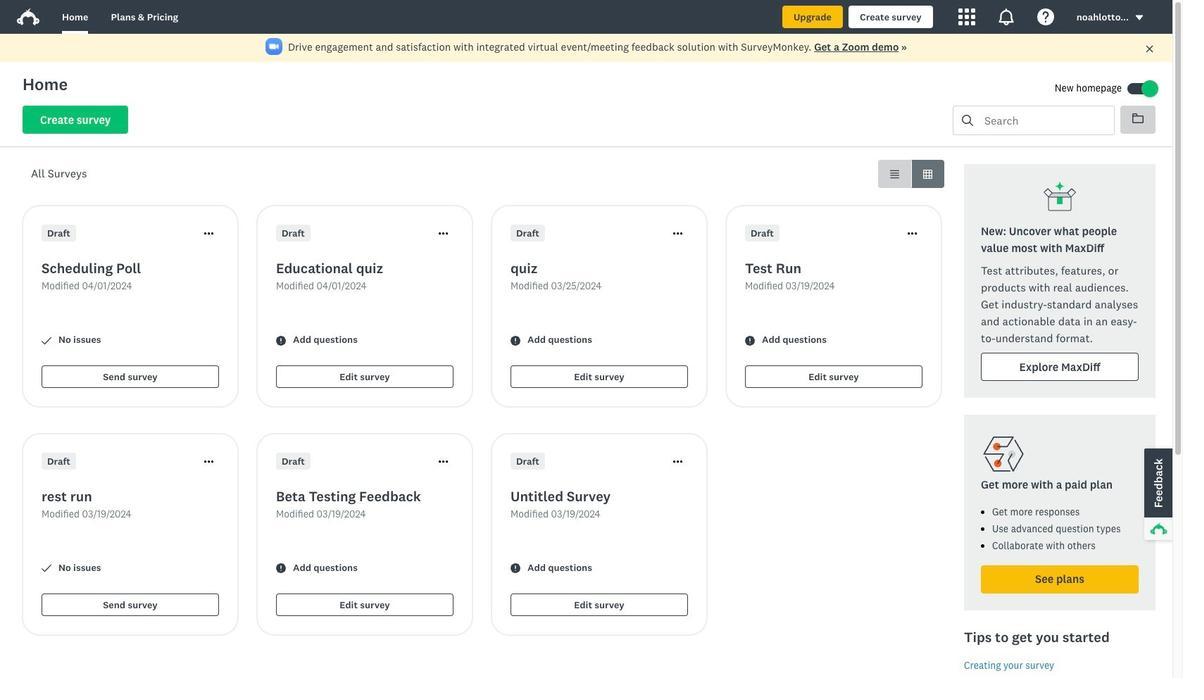 Task type: vqa. For each thing, say whether or not it's contained in the screenshot.
SEARCH text box at the right of page
yes



Task type: describe. For each thing, give the bounding box(es) containing it.
1 horizontal spatial warning image
[[511, 564, 521, 574]]

max diff icon image
[[1044, 181, 1078, 215]]

2 horizontal spatial warning image
[[746, 336, 755, 346]]

no issues image
[[42, 336, 51, 346]]

no issues image
[[42, 564, 51, 574]]

response based pricing icon image
[[982, 432, 1027, 477]]

2 folders image from the top
[[1133, 113, 1145, 123]]

1 brand logo image from the top
[[17, 6, 39, 28]]

x image
[[1146, 44, 1155, 54]]



Task type: locate. For each thing, give the bounding box(es) containing it.
group
[[879, 160, 945, 188]]

folders image
[[1133, 113, 1145, 124], [1133, 113, 1145, 123]]

brand logo image
[[17, 6, 39, 28], [17, 8, 39, 25]]

warning image
[[746, 336, 755, 346], [276, 564, 286, 574], [511, 564, 521, 574]]

1 warning image from the left
[[276, 336, 286, 346]]

0 horizontal spatial warning image
[[276, 564, 286, 574]]

Search text field
[[974, 106, 1115, 135]]

1 horizontal spatial warning image
[[511, 336, 521, 346]]

search image
[[963, 115, 974, 126]]

search image
[[963, 115, 974, 126]]

notification center icon image
[[998, 8, 1015, 25]]

2 brand logo image from the top
[[17, 8, 39, 25]]

help icon image
[[1038, 8, 1055, 25]]

2 warning image from the left
[[511, 336, 521, 346]]

dropdown arrow icon image
[[1135, 13, 1145, 23], [1137, 15, 1144, 20]]

warning image
[[276, 336, 286, 346], [511, 336, 521, 346]]

products icon image
[[959, 8, 976, 25], [959, 8, 976, 25]]

1 folders image from the top
[[1133, 113, 1145, 124]]

0 horizontal spatial warning image
[[276, 336, 286, 346]]



